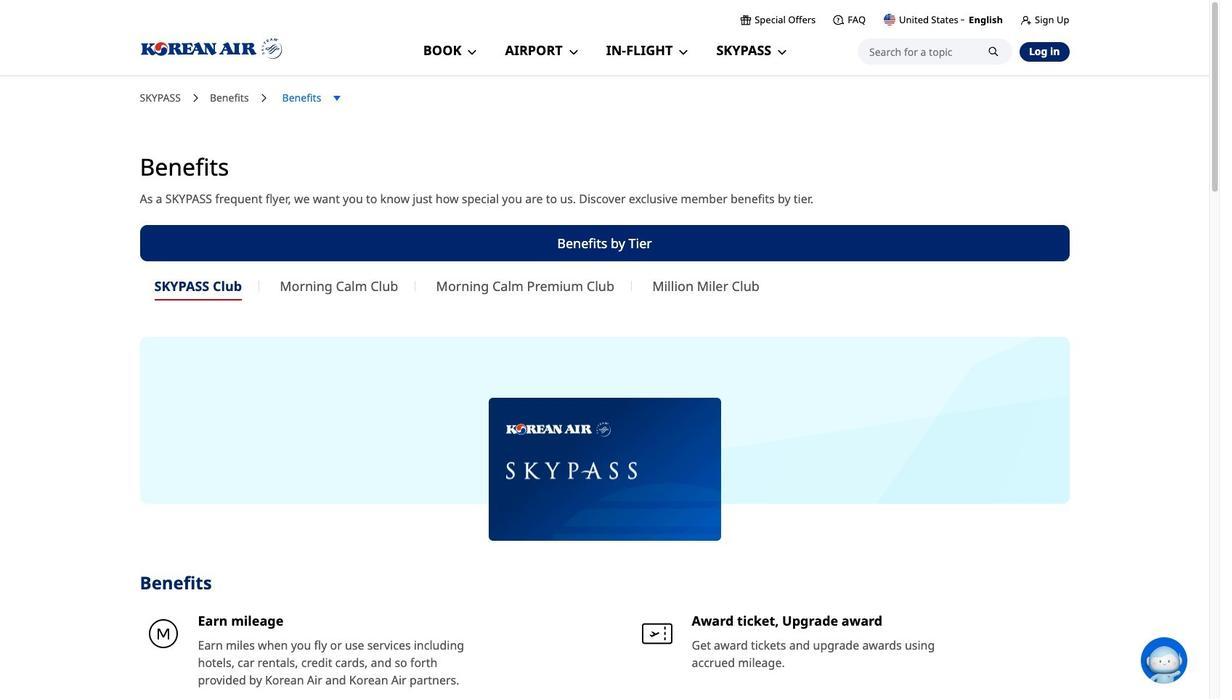 Task type: vqa. For each thing, say whether or not it's contained in the screenshot.
the Korean Air Skyteam Skypass IMAGE
yes



Task type: describe. For each thing, give the bounding box(es) containing it.
benefits by tier menu
[[140, 254, 1070, 301]]



Task type: locate. For each thing, give the bounding box(es) containing it.
korean air skyteam skypass image
[[489, 398, 721, 541]]

main content
[[0, 90, 1210, 700]]



